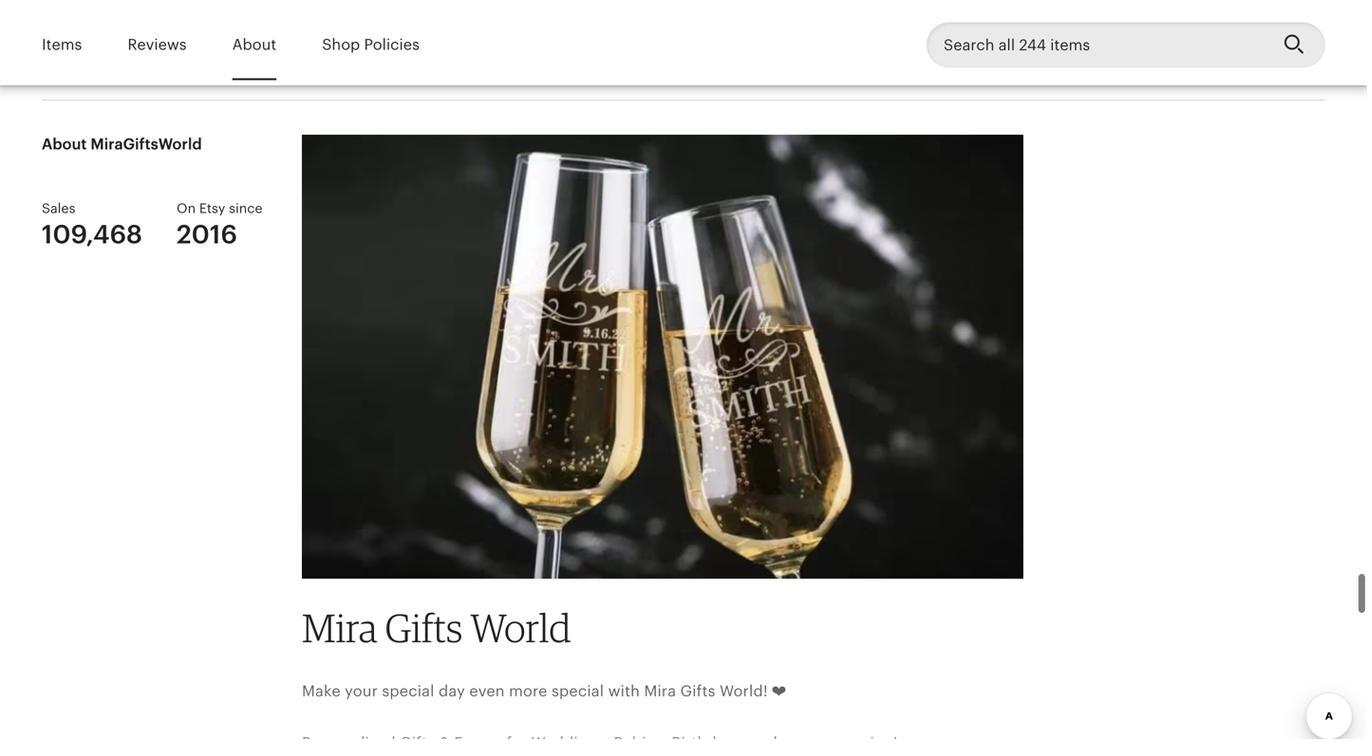 Task type: vqa. For each thing, say whether or not it's contained in the screenshot.
More
yes



Task type: locate. For each thing, give the bounding box(es) containing it.
gifts
[[385, 604, 463, 652], [680, 683, 716, 700]]

0 vertical spatial mira
[[302, 604, 377, 652]]

on
[[177, 201, 196, 216]]

0 vertical spatial about
[[232, 36, 276, 53]]

2016
[[177, 220, 237, 249]]

1 horizontal spatial mira
[[644, 683, 676, 700]]

special left day
[[382, 683, 434, 700]]

1 horizontal spatial gifts
[[680, 683, 716, 700]]

view all link
[[363, 18, 574, 54]]

on etsy since 2016
[[177, 201, 263, 249]]

etsy
[[199, 201, 225, 216]]

1 horizontal spatial about
[[232, 36, 276, 53]]

all
[[444, 28, 458, 43]]

0 horizontal spatial mira
[[302, 604, 377, 652]]

1 vertical spatial about
[[42, 136, 87, 153]]

1 horizontal spatial special
[[552, 683, 604, 700]]

mira
[[302, 604, 377, 652], [644, 683, 676, 700]]

2 special from the left
[[552, 683, 604, 700]]

about for about
[[232, 36, 276, 53]]

special left with
[[552, 683, 604, 700]]

0 vertical spatial gifts
[[385, 604, 463, 652]]

mira up make
[[302, 604, 377, 652]]

0 horizontal spatial about
[[42, 136, 87, 153]]

world!
[[720, 683, 768, 700]]

about up sales
[[42, 136, 87, 153]]

0 horizontal spatial special
[[382, 683, 434, 700]]

gifts up day
[[385, 604, 463, 652]]

about left shop
[[232, 36, 276, 53]]

❤
[[772, 683, 786, 700]]

0 horizontal spatial gifts
[[385, 604, 463, 652]]

make
[[302, 683, 341, 700]]

special
[[382, 683, 434, 700], [552, 683, 604, 700]]

gifts left world!
[[680, 683, 716, 700]]

about
[[232, 36, 276, 53], [42, 136, 87, 153]]

about for about miragiftsworld
[[42, 136, 87, 153]]

with
[[608, 683, 640, 700]]

mira right with
[[644, 683, 676, 700]]



Task type: describe. For each thing, give the bounding box(es) containing it.
items link
[[42, 23, 82, 67]]

world
[[470, 604, 571, 652]]

sales 109,468
[[42, 201, 142, 249]]

1 special from the left
[[382, 683, 434, 700]]

shop policies
[[322, 36, 420, 53]]

1 vertical spatial mira
[[644, 683, 676, 700]]

items
[[42, 36, 82, 53]]

your
[[345, 683, 378, 700]]

reviews link
[[128, 23, 187, 67]]

view
[[409, 28, 440, 43]]

109,468
[[42, 220, 142, 249]]

shop policies link
[[322, 23, 420, 67]]

even
[[469, 683, 505, 700]]

1 vertical spatial gifts
[[680, 683, 716, 700]]

policies
[[364, 36, 420, 53]]

sales
[[42, 201, 75, 216]]

day
[[439, 683, 465, 700]]

more
[[509, 683, 547, 700]]

shop
[[322, 36, 360, 53]]

view all
[[409, 28, 462, 43]]

Search all 244 items text field
[[927, 22, 1268, 68]]

reviews
[[128, 36, 187, 53]]

mira gifts world
[[302, 604, 571, 652]]

about miragiftsworld
[[42, 136, 202, 153]]

miragiftsworld
[[91, 136, 202, 153]]

since
[[229, 201, 263, 216]]

about link
[[232, 23, 276, 67]]

make your special day even more special with mira gifts world! ❤
[[302, 683, 786, 700]]



